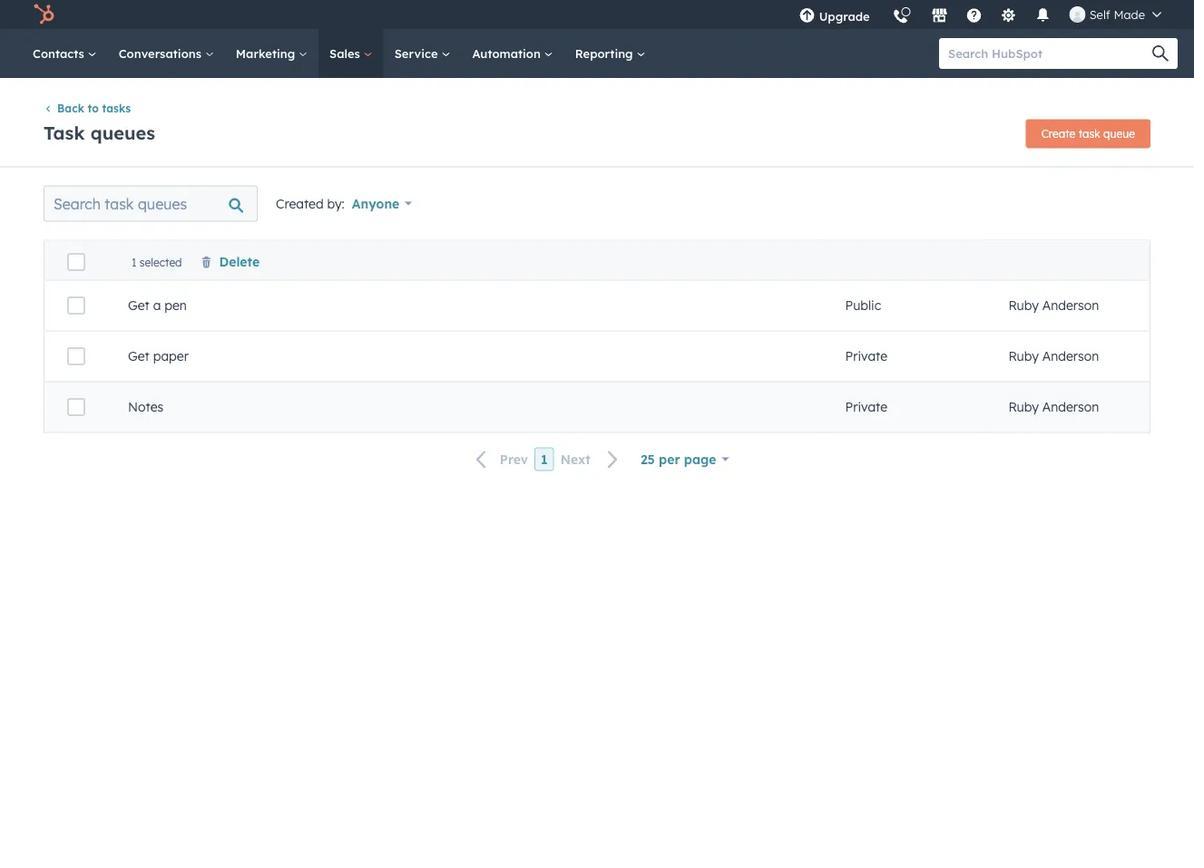 Task type: locate. For each thing, give the bounding box(es) containing it.
3 anderson from the top
[[1043, 399, 1099, 415]]

upgrade image
[[799, 8, 816, 25]]

1 vertical spatial anderson
[[1043, 349, 1099, 364]]

public
[[845, 298, 881, 314]]

prev
[[500, 452, 528, 468]]

create inside 'create task queue' link
[[1042, 127, 1076, 141]]

2 ruby from the top
[[1009, 349, 1039, 364]]

settings image
[[1001, 8, 1017, 25]]

create inside button
[[990, 412, 1024, 426]]

back to tasks
[[57, 102, 131, 115]]

search image
[[1153, 45, 1169, 62]]

ruby anderson image
[[1070, 6, 1086, 23]]

create task queue
[[1042, 127, 1135, 141]]

ruby for get a pen
[[1009, 298, 1039, 314]]

conversations link
[[108, 29, 225, 78]]

create
[[1042, 127, 1076, 141], [990, 412, 1024, 426]]

1 vertical spatial 1
[[541, 452, 548, 467]]

1 private from the top
[[845, 349, 888, 364]]

settings link
[[990, 0, 1028, 29]]

create for create view
[[990, 412, 1024, 426]]

edit
[[868, 412, 888, 426]]

automation link
[[461, 29, 564, 78]]

0 vertical spatial 1
[[132, 256, 137, 269]]

2 get from the top
[[128, 349, 150, 364]]

get left paper
[[128, 349, 150, 364]]

1 ruby anderson from the top
[[1009, 298, 1099, 314]]

anderson
[[1043, 298, 1099, 314], [1043, 349, 1099, 364], [1043, 399, 1099, 415]]

back to tasks link
[[44, 102, 131, 115]]

get
[[128, 298, 150, 314], [128, 349, 150, 364]]

private
[[845, 349, 888, 364], [845, 399, 888, 415]]

2 vertical spatial ruby
[[1009, 399, 1039, 415]]

made
[[1114, 7, 1145, 22]]

3 ruby from the top
[[1009, 399, 1039, 415]]

contacts
[[33, 46, 88, 61]]

menu
[[788, 0, 1173, 36]]

1 horizontal spatial create
[[1042, 127, 1076, 141]]

notifications image
[[1035, 8, 1052, 25]]

automation
[[472, 46, 544, 61]]

2 anderson from the top
[[1043, 349, 1099, 364]]

0 vertical spatial ruby
[[1009, 298, 1039, 314]]

create left task
[[1042, 127, 1076, 141]]

1 vertical spatial get
[[128, 349, 150, 364]]

marketplaces image
[[932, 8, 948, 25]]

0 vertical spatial create
[[1042, 127, 1076, 141]]

1 vertical spatial create
[[990, 412, 1024, 426]]

1 get from the top
[[128, 298, 150, 314]]

task queues
[[44, 121, 155, 144]]

pagination navigation
[[465, 448, 630, 472]]

ruby anderson for get a pen
[[1009, 298, 1099, 314]]

pen
[[165, 298, 187, 314]]

notes
[[128, 399, 164, 415]]

calling icon image
[[893, 9, 909, 25]]

anyone button
[[352, 191, 412, 216]]

25
[[641, 452, 655, 467]]

tasks
[[102, 102, 131, 115]]

2 vertical spatial anderson
[[1043, 399, 1099, 415]]

task
[[44, 121, 85, 144]]

conversations
[[119, 46, 205, 61]]

view
[[1027, 412, 1050, 426]]

get left the 'a'
[[128, 298, 150, 314]]

reporting
[[575, 46, 637, 61]]

ruby
[[1009, 298, 1039, 314], [1009, 349, 1039, 364], [1009, 399, 1039, 415]]

1 vertical spatial ruby
[[1009, 349, 1039, 364]]

1 vertical spatial ruby anderson
[[1009, 349, 1099, 364]]

1 vertical spatial private
[[845, 399, 888, 415]]

marketplaces button
[[921, 0, 959, 29]]

0 vertical spatial private
[[845, 349, 888, 364]]

2 vertical spatial ruby anderson
[[1009, 399, 1099, 415]]

1 horizontal spatial 1
[[541, 452, 548, 467]]

1 left selected
[[132, 256, 137, 269]]

created
[[276, 195, 324, 211]]

anderson for get paper
[[1043, 349, 1099, 364]]

selected
[[140, 256, 182, 269]]

per
[[659, 452, 680, 467]]

get for get paper
[[128, 349, 150, 364]]

1 selected
[[132, 256, 182, 269]]

0 horizontal spatial 1
[[132, 256, 137, 269]]

queue
[[1104, 127, 1135, 141]]

0 vertical spatial anderson
[[1043, 298, 1099, 314]]

1
[[132, 256, 137, 269], [541, 452, 548, 467]]

Search HubSpot search field
[[939, 38, 1162, 69]]

queues
[[90, 121, 155, 144]]

create view button
[[978, 407, 1062, 431]]

1 inside button
[[541, 452, 548, 467]]

edit link
[[856, 407, 900, 431]]

2 ruby anderson from the top
[[1009, 349, 1099, 364]]

task queues banner
[[44, 114, 1151, 148]]

ruby anderson
[[1009, 298, 1099, 314], [1009, 349, 1099, 364], [1009, 399, 1099, 415]]

hubspot image
[[33, 4, 54, 25]]

ruby anderson for get paper
[[1009, 349, 1099, 364]]

create left view
[[990, 412, 1024, 426]]

get a pen
[[128, 298, 187, 314]]

next button
[[554, 448, 630, 472]]

0 vertical spatial ruby anderson
[[1009, 298, 1099, 314]]

1 ruby from the top
[[1009, 298, 1039, 314]]

1 right prev on the left bottom of the page
[[541, 452, 548, 467]]

sales
[[330, 46, 364, 61]]

created by:
[[276, 195, 345, 211]]

0 vertical spatial get
[[128, 298, 150, 314]]

0 horizontal spatial create
[[990, 412, 1024, 426]]

1 anderson from the top
[[1043, 298, 1099, 314]]

hubspot link
[[22, 4, 68, 25]]



Task type: describe. For each thing, give the bounding box(es) containing it.
page
[[684, 452, 717, 467]]

create for create task queue
[[1042, 127, 1076, 141]]

1 button
[[535, 448, 554, 472]]

marketing link
[[225, 29, 319, 78]]

1 for 1
[[541, 452, 548, 467]]

paper
[[153, 349, 189, 364]]

delete
[[219, 254, 260, 270]]

ruby for get paper
[[1009, 349, 1039, 364]]

service
[[395, 46, 441, 61]]

delete button
[[200, 254, 260, 270]]

prev button
[[465, 448, 535, 472]]

3 ruby anderson from the top
[[1009, 399, 1099, 415]]

2 private from the top
[[845, 399, 888, 415]]

help image
[[966, 8, 983, 25]]

anyone
[[352, 195, 400, 211]]

back
[[57, 102, 84, 115]]

upgrade
[[819, 9, 870, 24]]

self
[[1090, 7, 1111, 22]]

task
[[1079, 127, 1101, 141]]

contacts link
[[22, 29, 108, 78]]

calling icon button
[[886, 2, 916, 29]]

service link
[[384, 29, 461, 78]]

menu containing self made
[[788, 0, 1173, 36]]

self made
[[1090, 7, 1145, 22]]

to
[[88, 102, 99, 115]]

search button
[[1144, 38, 1178, 69]]

by:
[[327, 195, 345, 211]]

Search task queues search field
[[44, 185, 258, 222]]

marketing
[[236, 46, 299, 61]]

get paper
[[128, 349, 189, 364]]

help button
[[959, 0, 990, 29]]

self made button
[[1059, 0, 1173, 29]]

create view
[[990, 412, 1050, 426]]

notifications button
[[1028, 0, 1059, 29]]

get for get a pen
[[128, 298, 150, 314]]

25 per page button
[[641, 447, 729, 472]]

anderson for get a pen
[[1043, 298, 1099, 314]]

sales link
[[319, 29, 384, 78]]

reporting link
[[564, 29, 657, 78]]

next
[[561, 452, 591, 468]]

a
[[153, 298, 161, 314]]

create task queue link
[[1026, 119, 1151, 148]]

25 per page
[[641, 452, 717, 467]]

1 for 1 selected
[[132, 256, 137, 269]]



Task type: vqa. For each thing, say whether or not it's contained in the screenshot.
Create task queue
yes



